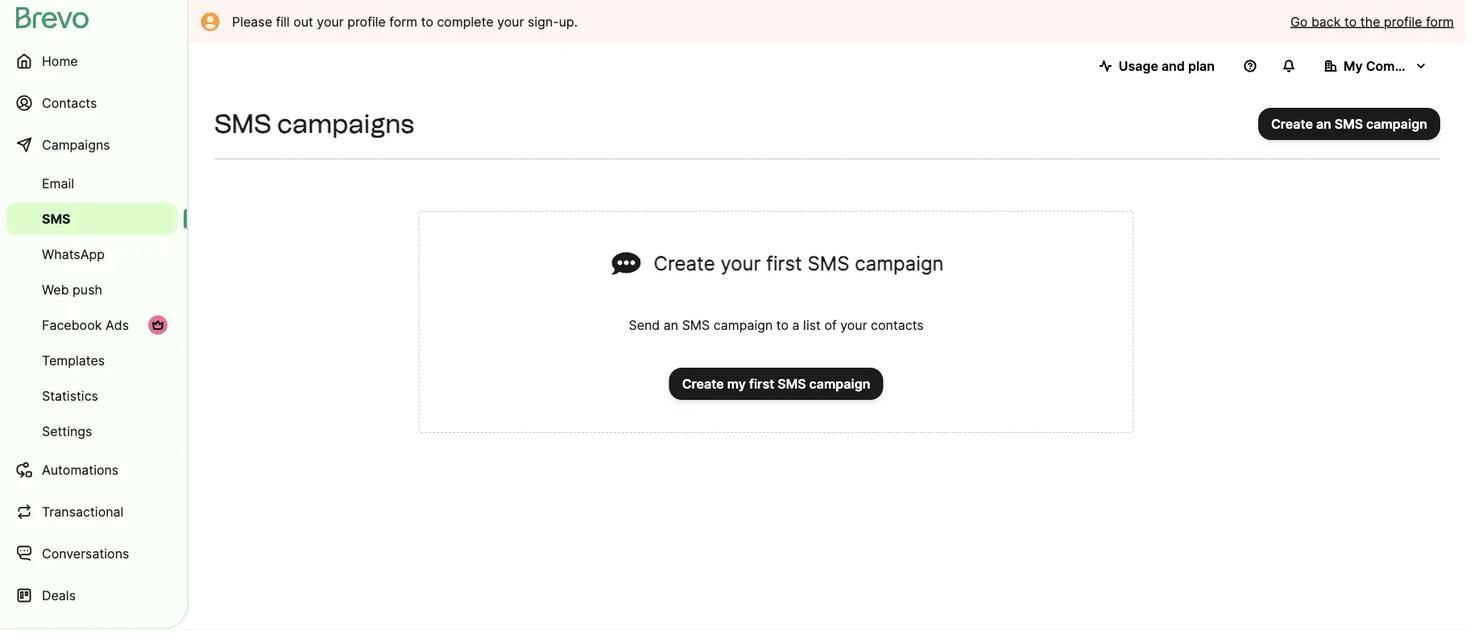 Task type: vqa. For each thing, say whether or not it's contained in the screenshot.
Quit
no



Task type: describe. For each thing, give the bounding box(es) containing it.
campaigns link
[[6, 126, 177, 164]]

and
[[1161, 58, 1185, 74]]

usage
[[1119, 58, 1158, 74]]

transactional link
[[6, 493, 177, 532]]

deals link
[[6, 577, 177, 615]]

sms inside 'button'
[[778, 376, 806, 392]]

templates link
[[6, 345, 177, 377]]

go back to the profile form
[[1290, 14, 1454, 29]]

ads
[[105, 317, 129, 333]]

left___rvooi image
[[151, 319, 164, 332]]

form for the
[[1426, 14, 1454, 29]]

automations
[[42, 462, 119, 478]]

facebook ads
[[42, 317, 129, 333]]

up.
[[559, 14, 578, 29]]

fill
[[276, 14, 290, 29]]

sms inside button
[[1335, 116, 1363, 132]]

list
[[803, 317, 821, 333]]

create my first sms campaign button
[[669, 368, 883, 400]]

plan
[[1188, 58, 1215, 74]]

campaign inside create my first sms campaign 'button'
[[809, 376, 870, 392]]

0 horizontal spatial to
[[421, 14, 433, 29]]

templates
[[42, 353, 105, 369]]

send an sms campaign to a list of your contacts
[[629, 317, 924, 333]]

profile for your
[[347, 14, 386, 29]]

usage and plan button
[[1086, 50, 1228, 82]]

contacts link
[[6, 84, 177, 122]]

settings
[[42, 424, 92, 439]]

my company
[[1344, 58, 1425, 74]]

first for your
[[766, 251, 802, 275]]

my
[[727, 376, 746, 392]]

sms campaigns
[[214, 108, 414, 139]]

send
[[629, 317, 660, 333]]

campaign left the a
[[714, 317, 773, 333]]

facebook
[[42, 317, 102, 333]]

your left sign- on the top of the page
[[497, 14, 524, 29]]

go
[[1290, 14, 1308, 29]]

create for create an sms campaign
[[1271, 116, 1313, 132]]

your up send an sms campaign to a list of your contacts
[[720, 251, 761, 275]]

home link
[[6, 42, 177, 81]]

create your first sms campaign
[[654, 251, 944, 275]]

campaign up the contacts
[[855, 251, 944, 275]]

please fill out your profile form to complete your sign-up.
[[232, 14, 578, 29]]

1 horizontal spatial to
[[776, 317, 789, 333]]

contacts
[[871, 317, 924, 333]]

create an sms campaign button
[[1258, 108, 1440, 140]]

usage and plan
[[1119, 58, 1215, 74]]

email link
[[6, 168, 177, 200]]

create for create your first sms campaign
[[654, 251, 715, 275]]

company
[[1366, 58, 1425, 74]]

the
[[1360, 14, 1380, 29]]

email
[[42, 176, 74, 191]]



Task type: locate. For each thing, give the bounding box(es) containing it.
2 vertical spatial create
[[682, 376, 724, 392]]

form for your
[[389, 14, 417, 29]]

1 horizontal spatial form
[[1426, 14, 1454, 29]]

whatsapp
[[42, 246, 105, 262]]

to left the
[[1344, 14, 1357, 29]]

profile right out
[[347, 14, 386, 29]]

profile right the
[[1384, 14, 1422, 29]]

your right out
[[317, 14, 344, 29]]

1 vertical spatial an
[[664, 317, 678, 333]]

an for send
[[664, 317, 678, 333]]

statistics
[[42, 388, 98, 404]]

0 vertical spatial first
[[766, 251, 802, 275]]

go back to the profile form link
[[1290, 12, 1454, 31]]

create inside button
[[1271, 116, 1313, 132]]

campaign inside create an sms campaign button
[[1366, 116, 1427, 132]]

sms
[[214, 108, 271, 139], [1335, 116, 1363, 132], [42, 211, 71, 227], [808, 251, 849, 275], [682, 317, 710, 333], [778, 376, 806, 392]]

web push link
[[6, 274, 177, 306]]

1 horizontal spatial an
[[1316, 116, 1331, 132]]

out
[[293, 14, 313, 29]]

campaigns
[[277, 108, 414, 139]]

please
[[232, 14, 272, 29]]

form right the
[[1426, 14, 1454, 29]]

conversations
[[42, 546, 129, 562]]

first inside create my first sms campaign 'button'
[[749, 376, 774, 392]]

a
[[792, 317, 800, 333]]

push
[[73, 282, 102, 298]]

1 vertical spatial first
[[749, 376, 774, 392]]

deals
[[42, 588, 76, 604]]

campaign down company
[[1366, 116, 1427, 132]]

form
[[389, 14, 417, 29], [1426, 14, 1454, 29]]

first
[[766, 251, 802, 275], [749, 376, 774, 392]]

0 vertical spatial create
[[1271, 116, 1313, 132]]

complete
[[437, 14, 494, 29]]

of
[[824, 317, 837, 333]]

first up send an sms campaign to a list of your contacts
[[766, 251, 802, 275]]

campaign
[[1366, 116, 1427, 132], [855, 251, 944, 275], [714, 317, 773, 333], [809, 376, 870, 392]]

whatsapp link
[[6, 238, 177, 271]]

create inside 'button'
[[682, 376, 724, 392]]

2 profile from the left
[[1384, 14, 1422, 29]]

an inside button
[[1316, 116, 1331, 132]]

back
[[1311, 14, 1341, 29]]

an right the send on the left of page
[[664, 317, 678, 333]]

create my first sms campaign
[[682, 376, 870, 392]]

0 horizontal spatial form
[[389, 14, 417, 29]]

profile for the
[[1384, 14, 1422, 29]]

1 profile from the left
[[347, 14, 386, 29]]

an
[[1316, 116, 1331, 132], [664, 317, 678, 333]]

transactional
[[42, 504, 124, 520]]

campaign down of
[[809, 376, 870, 392]]

2 form from the left
[[1426, 14, 1454, 29]]

web
[[42, 282, 69, 298]]

to
[[421, 14, 433, 29], [1344, 14, 1357, 29], [776, 317, 789, 333]]

web push
[[42, 282, 102, 298]]

create an sms campaign
[[1271, 116, 1427, 132]]

settings link
[[6, 416, 177, 448]]

sign-
[[528, 14, 559, 29]]

sms link
[[6, 203, 177, 235]]

0 horizontal spatial an
[[664, 317, 678, 333]]

first right my
[[749, 376, 774, 392]]

campaigns
[[42, 137, 110, 153]]

an for create
[[1316, 116, 1331, 132]]

contacts
[[42, 95, 97, 111]]

1 form from the left
[[389, 14, 417, 29]]

2 horizontal spatial to
[[1344, 14, 1357, 29]]

create for create my first sms campaign
[[682, 376, 724, 392]]

your right of
[[840, 317, 867, 333]]

create
[[1271, 116, 1313, 132], [654, 251, 715, 275], [682, 376, 724, 392]]

0 horizontal spatial profile
[[347, 14, 386, 29]]

1 horizontal spatial profile
[[1384, 14, 1422, 29]]

profile
[[347, 14, 386, 29], [1384, 14, 1422, 29]]

conversations link
[[6, 535, 177, 574]]

to left the a
[[776, 317, 789, 333]]

my company button
[[1311, 50, 1440, 82]]

form left complete
[[389, 14, 417, 29]]

to left complete
[[421, 14, 433, 29]]

automations link
[[6, 451, 177, 490]]

1 vertical spatial create
[[654, 251, 715, 275]]

first for my
[[749, 376, 774, 392]]

facebook ads link
[[6, 309, 177, 342]]

my
[[1344, 58, 1363, 74]]

0 vertical spatial an
[[1316, 116, 1331, 132]]

statistics link
[[6, 380, 177, 412]]

an down my company button
[[1316, 116, 1331, 132]]

home
[[42, 53, 78, 69]]

your
[[317, 14, 344, 29], [497, 14, 524, 29], [720, 251, 761, 275], [840, 317, 867, 333]]



